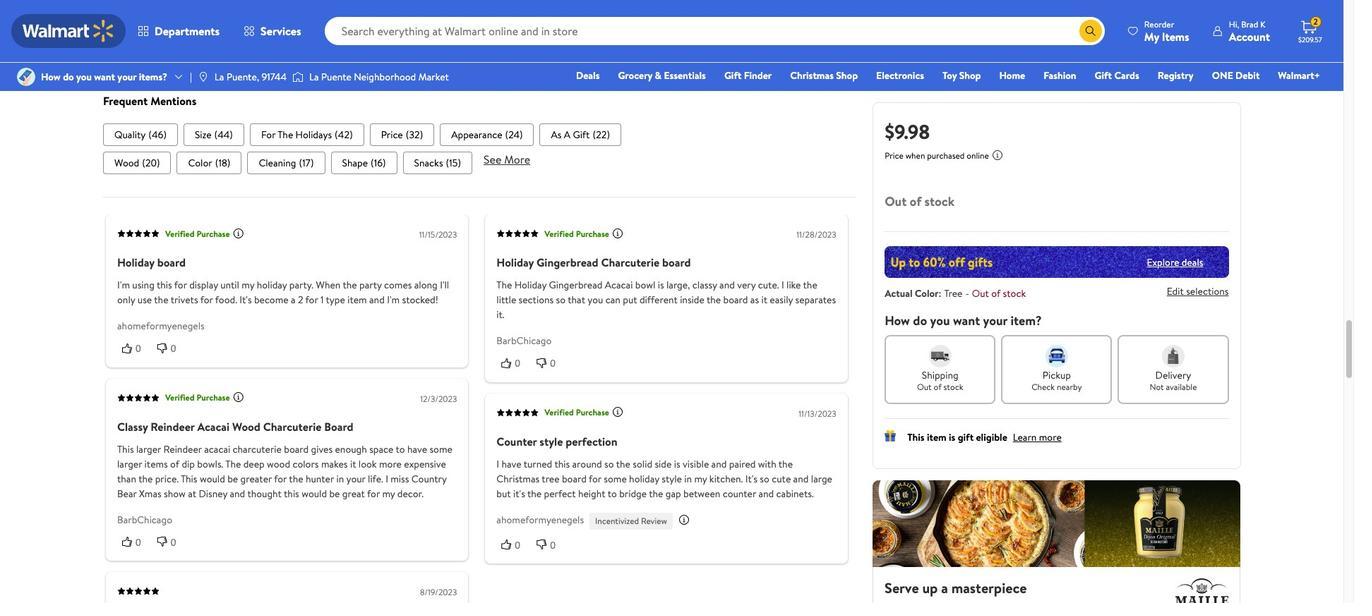Task type: vqa. For each thing, say whether or not it's contained in the screenshot.
top more
yes



Task type: locate. For each thing, give the bounding box(es) containing it.
0 horizontal spatial acacai
[[197, 419, 229, 434]]

 image down walmart image on the top left of page
[[17, 68, 35, 86]]

acacai up acacai
[[197, 419, 229, 434]]

2 horizontal spatial i
[[781, 278, 784, 292]]

in inside i have turned this around so the solid side is visible and paired with the christmas tree board for some holiday style in my kitchen. it's so cute and large but it's the perfect height to bridge the gap between counter and cabinets.
[[684, 472, 692, 486]]

0 button down 'show' at the left bottom of page
[[152, 535, 187, 550]]

2 horizontal spatial you
[[931, 312, 950, 330]]

purchase for gingerbread
[[576, 228, 609, 240]]

verified for board
[[165, 228, 194, 240]]

i'll
[[440, 278, 449, 292]]

this inside i'm using this for display until my holiday party. when the party comes along i'll only use the trivets for food. it's become a 2 for 1 type item and i'm stocked!
[[156, 278, 172, 292]]

wood inside list item
[[114, 156, 139, 170]]

1 horizontal spatial in
[[684, 472, 692, 486]]

your inside this larger reindeer acacai charcuterie board gives enough space to have some larger items of dip bowls. the deep wood colors makes it look more expensive than the price. this would be greater for the hunter in your life. i miss country bear xmas show at disney and thought this would be great for my decor.
[[346, 472, 365, 486]]

list
[[103, 123, 856, 146]]

 image right 91744
[[292, 70, 304, 84]]

price inside list item
[[381, 128, 403, 142]]

1 shop from the left
[[837, 69, 858, 83]]

some up bridge at the bottom of page
[[604, 472, 627, 486]]

1 horizontal spatial is
[[674, 457, 680, 471]]

1 vertical spatial acacai
[[197, 419, 229, 434]]

0 vertical spatial wood
[[114, 156, 139, 170]]

items?
[[139, 70, 167, 84]]

0 horizontal spatial you
[[76, 70, 92, 84]]

gift inside "link"
[[1095, 69, 1112, 83]]

online
[[967, 150, 989, 162]]

verified purchase up display
[[165, 228, 230, 240]]

xmas
[[139, 487, 161, 501]]

be left greater
[[227, 472, 238, 486]]

2 horizontal spatial this
[[554, 457, 570, 471]]

0 horizontal spatial gift
[[573, 128, 590, 142]]

1 horizontal spatial shop
[[960, 69, 981, 83]]

0 for the 0 button below it's
[[515, 540, 520, 551]]

would down hunter
[[301, 487, 327, 501]]

holiday inside the holiday gingerbread acacai bowl is large, classy and very cute. i like the little sections so that you can put different inside the board as it easily separates it.
[[514, 278, 547, 292]]

1 vertical spatial would
[[301, 487, 327, 501]]

cards
[[1115, 69, 1140, 83]]

when
[[906, 150, 926, 162]]

turned
[[523, 457, 552, 471]]

2
[[1314, 16, 1319, 28], [298, 293, 303, 307]]

verified purchase information image up until
[[232, 228, 244, 239]]

2 up the $209.57
[[1314, 16, 1319, 28]]

christmas right the finder
[[791, 69, 834, 83]]

1 la from the left
[[215, 70, 224, 84]]

0 horizontal spatial would
[[199, 472, 225, 486]]

more right learn
[[1040, 431, 1062, 445]]

and up the cabinets.
[[793, 472, 809, 486]]

shop for christmas shop
[[837, 69, 858, 83]]

1 horizontal spatial out
[[917, 381, 932, 393]]

0 vertical spatial price
[[381, 128, 403, 142]]

this down classy
[[117, 442, 134, 456]]

the right "for"
[[277, 128, 293, 142]]

incentivized review information image
[[678, 515, 690, 526]]

0 vertical spatial acacai
[[605, 278, 633, 292]]

purchased
[[928, 150, 965, 162]]

0 vertical spatial would
[[199, 472, 225, 486]]

the
[[277, 128, 293, 142], [496, 278, 512, 292], [225, 457, 241, 471]]

items
[[1162, 29, 1190, 44]]

1 horizontal spatial would
[[301, 487, 327, 501]]

miss
[[390, 472, 409, 486]]

gift for gift cards
[[1095, 69, 1112, 83]]

for left 1
[[305, 293, 318, 307]]

1 vertical spatial style
[[662, 472, 682, 486]]

put
[[623, 293, 637, 307]]

price
[[381, 128, 403, 142], [885, 150, 904, 162]]

0 horizontal spatial more
[[379, 457, 402, 471]]

0 down sections
[[550, 358, 555, 369]]

0 horizontal spatial out
[[885, 193, 907, 210]]

the left party
[[343, 278, 357, 292]]

space
[[369, 442, 393, 456]]

bridge
[[619, 487, 647, 501]]

2 vertical spatial i
[[385, 472, 388, 486]]

list item down deals 'link'
[[540, 123, 621, 146]]

your for items?
[[118, 70, 137, 84]]

at
[[188, 487, 196, 501]]

style up gap
[[662, 472, 682, 486]]

2 vertical spatial the
[[225, 457, 241, 471]]

1 vertical spatial wood
[[232, 419, 260, 434]]

2 horizontal spatial the
[[496, 278, 512, 292]]

gift finder
[[725, 69, 772, 83]]

it's inside i'm using this for display until my holiday party. when the party comes along i'll only use the trivets for food. it's become a 2 for 1 type item and i'm stocked!
[[239, 293, 252, 307]]

shipping out of stock
[[917, 369, 964, 393]]

stock inside shipping out of stock
[[944, 381, 964, 393]]

0 vertical spatial my
[[241, 278, 254, 292]]

1 horizontal spatial gift
[[725, 69, 742, 83]]

of inside shipping out of stock
[[934, 381, 942, 393]]

so right around at left
[[604, 457, 614, 471]]

cute
[[772, 472, 791, 486]]

0 down bear on the bottom left of the page
[[135, 537, 141, 548]]

0 vertical spatial color
[[188, 156, 212, 170]]

0 down little
[[515, 358, 520, 369]]

christmas shop
[[791, 69, 858, 83]]

0 vertical spatial some
[[429, 442, 452, 456]]

2 horizontal spatial so
[[760, 472, 769, 486]]

(24)
[[505, 128, 523, 142]]

it's down paired at the right
[[745, 472, 758, 486]]

holiday for holiday board
[[117, 255, 154, 270]]

brad
[[1242, 18, 1259, 30]]

0 horizontal spatial  image
[[17, 68, 35, 86]]

side
[[655, 457, 672, 471]]

larger up items
[[136, 442, 161, 456]]

in down visible
[[684, 472, 692, 486]]

la left puente
[[309, 70, 319, 84]]

(17)
[[299, 156, 314, 170]]

holiday up sections
[[514, 278, 547, 292]]

0 vertical spatial more
[[1040, 431, 1062, 445]]

gift finder link
[[718, 68, 779, 83]]

i left the like
[[781, 278, 784, 292]]

1 vertical spatial to
[[608, 487, 617, 501]]

1 horizontal spatial item
[[927, 431, 947, 445]]

0 horizontal spatial want
[[94, 70, 115, 84]]

ahomeformyenegels down the use
[[117, 319, 204, 333]]

the inside this larger reindeer acacai charcuterie board gives enough space to have some larger items of dip bowls. the deep wood colors makes it look more expensive than the price. this would be greater for the hunter in your life. i miss country bear xmas show at disney and thought this would be great for my decor.
[[225, 457, 241, 471]]

1 vertical spatial your
[[984, 312, 1008, 330]]

2 la from the left
[[309, 70, 319, 84]]

1 horizontal spatial some
[[604, 472, 627, 486]]

0 down 'show' at the left bottom of page
[[170, 537, 176, 548]]

you down :
[[931, 312, 950, 330]]

1 vertical spatial out
[[972, 287, 989, 301]]

1 vertical spatial item
[[927, 431, 947, 445]]

verified
[[165, 228, 194, 240], [544, 228, 574, 240], [165, 392, 194, 404], [544, 407, 574, 419]]

2 $209.57
[[1299, 16, 1323, 44]]

little
[[496, 293, 516, 307]]

1 vertical spatial so
[[604, 457, 614, 471]]

this right gifting made easy image
[[908, 431, 925, 445]]

2 horizontal spatial my
[[694, 472, 707, 486]]

0 for the 0 button below it.
[[515, 358, 520, 369]]

1 horizontal spatial do
[[913, 312, 928, 330]]

1 vertical spatial more
[[379, 457, 402, 471]]

and left "very"
[[719, 278, 735, 292]]

electronics link
[[870, 68, 931, 83]]

for inside i have turned this around so the solid side is visible and paired with the christmas tree board for some holiday style in my kitchen. it's so cute and large but it's the perfect height to bridge the gap between counter and cabinets.
[[589, 472, 601, 486]]

is left gift
[[949, 431, 956, 445]]

want for item?
[[953, 312, 980, 330]]

1 in from the left
[[336, 472, 344, 486]]

la for la puente neighborhood market
[[309, 70, 319, 84]]

i have turned this around so the solid side is visible and paired with the christmas tree board for some holiday style in my kitchen. it's so cute and large but it's the perfect height to bridge the gap between counter and cabinets.
[[496, 457, 832, 501]]

walmart+ link
[[1272, 68, 1327, 83]]

verified purchase information image
[[232, 228, 244, 239], [612, 228, 623, 239], [232, 392, 244, 403]]

style inside i have turned this around so the solid side is visible and paired with the christmas tree board for some holiday style in my kitchen. it's so cute and large but it's the perfect height to bridge the gap between counter and cabinets.
[[662, 472, 682, 486]]

verified purchase for style
[[544, 407, 609, 419]]

0 horizontal spatial this
[[117, 442, 134, 456]]

eligible
[[976, 431, 1008, 445]]

0 vertical spatial do
[[63, 70, 74, 84]]

and inside this larger reindeer acacai charcuterie board gives enough space to have some larger items of dip bowls. the deep wood colors makes it look more expensive than the price. this would be greater for the hunter in your life. i miss country bear xmas show at disney and thought this would be great for my decor.
[[230, 487, 245, 501]]

1 vertical spatial reindeer
[[163, 442, 202, 456]]

verified for style
[[544, 407, 574, 419]]

appearance
[[451, 128, 502, 142]]

k
[[1261, 18, 1266, 30]]

have inside i have turned this around so the solid side is visible and paired with the christmas tree board for some holiday style in my kitchen. it's so cute and large but it's the perfect height to bridge the gap between counter and cabinets.
[[501, 457, 521, 471]]

0 horizontal spatial la
[[215, 70, 224, 84]]

charcuterie up gives
[[263, 419, 321, 434]]

(18)
[[215, 156, 230, 170]]

out down intent image for shipping
[[917, 381, 932, 393]]

list item down 'size (44)'
[[177, 152, 241, 174]]

intent image for delivery image
[[1163, 345, 1185, 368]]

for up height
[[589, 472, 601, 486]]

wood (20)
[[114, 156, 160, 170]]

see more
[[484, 152, 530, 167]]

and down party
[[369, 293, 384, 307]]

acacai
[[204, 442, 230, 456]]

gifting made easy image
[[885, 431, 896, 442]]

0 horizontal spatial it
[[350, 457, 356, 471]]

|
[[190, 70, 192, 84]]

barbchicago down xmas
[[117, 513, 172, 527]]

would
[[199, 472, 225, 486], [301, 487, 327, 501]]

0 vertical spatial reindeer
[[150, 419, 194, 434]]

1 horizontal spatial la
[[309, 70, 319, 84]]

0 vertical spatial be
[[227, 472, 238, 486]]

shop for toy shop
[[960, 69, 981, 83]]

verified up holiday board
[[165, 228, 194, 240]]

list item containing cleaning
[[247, 152, 325, 174]]

my
[[1145, 29, 1160, 44]]

list item down quality (46)
[[103, 152, 171, 174]]

wood
[[267, 457, 290, 471]]

board
[[324, 419, 353, 434]]

list item down "for"
[[247, 152, 325, 174]]

my inside this larger reindeer acacai charcuterie board gives enough space to have some larger items of dip bowls. the deep wood colors makes it look more expensive than the price. this would be greater for the hunter in your life. i miss country bear xmas show at disney and thought this would be great for my decor.
[[382, 487, 395, 501]]

list item down (42)
[[331, 152, 397, 174]]

so left that
[[556, 293, 565, 307]]

would up the disney in the bottom of the page
[[199, 472, 225, 486]]

0 horizontal spatial some
[[429, 442, 452, 456]]

out of stock
[[885, 193, 955, 210]]

my down miss
[[382, 487, 395, 501]]

0 vertical spatial have
[[407, 442, 427, 456]]

display
[[189, 278, 218, 292]]

0 horizontal spatial is
[[658, 278, 664, 292]]

is up different
[[658, 278, 664, 292]]

use
[[137, 293, 152, 307]]

verified purchase up holiday gingerbread charcuterie board
[[544, 228, 609, 240]]

delivery
[[1156, 369, 1192, 383]]

0 vertical spatial ahomeformyenegels
[[117, 319, 204, 333]]

list item up see
[[440, 123, 534, 146]]

0 vertical spatial stock
[[925, 193, 955, 210]]

(32)
[[406, 128, 423, 142]]

cabinets.
[[776, 487, 814, 501]]

0 horizontal spatial have
[[407, 442, 427, 456]]

it inside the holiday gingerbread acacai bowl is large, classy and very cute. i like the little sections so that you can put different inside the board as it easily separates it.
[[761, 293, 767, 307]]

is
[[658, 278, 664, 292], [949, 431, 956, 445], [674, 457, 680, 471]]

deals
[[1182, 255, 1204, 269]]

list item up (16)
[[370, 123, 434, 146]]

verified for gingerbread
[[544, 228, 574, 240]]

my
[[241, 278, 254, 292], [694, 472, 707, 486], [382, 487, 395, 501]]

stocked!
[[402, 293, 438, 307]]

1 vertical spatial want
[[953, 312, 980, 330]]

ahomeformyenegels
[[117, 319, 204, 333], [496, 513, 584, 527]]

(16)
[[371, 156, 386, 170]]

it's right food.
[[239, 293, 252, 307]]

Search search field
[[325, 17, 1105, 45]]

and down cute
[[759, 487, 774, 501]]

color left (18)
[[188, 156, 212, 170]]

charcuterie up bowl
[[601, 255, 660, 270]]

price for price when purchased online
[[885, 150, 904, 162]]

to inside i have turned this around so the solid side is visible and paired with the christmas tree board for some holiday style in my kitchen. it's so cute and large but it's the perfect height to bridge the gap between counter and cabinets.
[[608, 487, 617, 501]]

0 vertical spatial 2
[[1314, 16, 1319, 28]]

my inside i'm using this for display until my holiday party. when the party comes along i'll only use the trivets for food. it's become a 2 for 1 type item and i'm stocked!
[[241, 278, 254, 292]]

0 down the use
[[135, 343, 141, 354]]

i inside this larger reindeer acacai charcuterie board gives enough space to have some larger items of dip bowls. the deep wood colors makes it look more expensive than the price. this would be greater for the hunter in your life. i miss country bear xmas show at disney and thought this would be great for my decor.
[[385, 472, 388, 486]]

1 horizontal spatial to
[[608, 487, 617, 501]]

actual
[[885, 287, 913, 301]]

holiday up using
[[117, 255, 154, 270]]

gift for gift finder
[[725, 69, 742, 83]]

0 horizontal spatial i'm
[[117, 278, 130, 292]]

0 vertical spatial it's
[[239, 293, 252, 307]]

sections
[[519, 293, 554, 307]]

holiday up become
[[257, 278, 287, 292]]

1 vertical spatial 2
[[298, 293, 303, 307]]

toy
[[943, 69, 957, 83]]

purchase for style
[[576, 407, 609, 419]]

snacks (15)
[[414, 156, 461, 170]]

verified purchase information image
[[612, 407, 623, 418]]

you for how do you want your items?
[[76, 70, 92, 84]]

pickup
[[1043, 369, 1071, 383]]

stock up item?
[[1003, 287, 1026, 301]]

0 horizontal spatial it's
[[239, 293, 252, 307]]

1 horizontal spatial style
[[662, 472, 682, 486]]

1 vertical spatial you
[[588, 293, 603, 307]]

2 in from the left
[[684, 472, 692, 486]]

gingerbread inside the holiday gingerbread acacai bowl is large, classy and very cute. i like the little sections so that you can put different inside the board as it easily separates it.
[[549, 278, 602, 292]]

1 horizontal spatial this
[[284, 487, 299, 501]]

my inside i have turned this around so the solid side is visible and paired with the christmas tree board for some holiday style in my kitchen. it's so cute and large but it's the perfect height to bridge the gap between counter and cabinets.
[[694, 472, 707, 486]]

walmart+
[[1279, 69, 1321, 83]]

you down walmart image on the top left of page
[[76, 70, 92, 84]]

0 vertical spatial out
[[885, 193, 907, 210]]

price.
[[155, 472, 178, 486]]

0 vertical spatial i'm
[[117, 278, 130, 292]]

you inside the holiday gingerbread acacai bowl is large, classy and very cute. i like the little sections so that you can put different inside the board as it easily separates it.
[[588, 293, 603, 307]]

i'm up only
[[117, 278, 130, 292]]

easily
[[770, 293, 793, 307]]

edit selections button
[[1167, 285, 1229, 299]]

1 vertical spatial have
[[501, 457, 521, 471]]

 image for how do you want your items?
[[17, 68, 35, 86]]

0 down it's
[[515, 540, 520, 551]]

of inside this larger reindeer acacai charcuterie board gives enough space to have some larger items of dip bowls. the deep wood colors makes it look more expensive than the price. this would be greater for the hunter in your life. i miss country bear xmas show at disney and thought this would be great for my decor.
[[170, 457, 179, 471]]

the up separates
[[803, 278, 817, 292]]

have inside this larger reindeer acacai charcuterie board gives enough space to have some larger items of dip bowls. the deep wood colors makes it look more expensive than the price. this would be greater for the hunter in your life. i miss country bear xmas show at disney and thought this would be great for my decor.
[[407, 442, 427, 456]]

verified purchase information image for gingerbread
[[612, 228, 623, 239]]

holiday down 'solid'
[[629, 472, 659, 486]]

i inside the holiday gingerbread acacai bowl is large, classy and very cute. i like the little sections so that you can put different inside the board as it easily separates it.
[[781, 278, 784, 292]]

Walmart Site-Wide search field
[[325, 17, 1105, 45]]

explore deals link
[[1142, 250, 1210, 275]]

0 vertical spatial your
[[118, 70, 137, 84]]

of left "dip"
[[170, 457, 179, 471]]

0 vertical spatial the
[[277, 128, 293, 142]]

price left (32)
[[381, 128, 403, 142]]

verified purchase up perfection
[[544, 407, 609, 419]]

shop right "toy"
[[960, 69, 981, 83]]

1 vertical spatial this
[[554, 457, 570, 471]]

list item containing appearance
[[440, 123, 534, 146]]

this right thought in the bottom left of the page
[[284, 487, 299, 501]]

2 horizontal spatial is
[[949, 431, 956, 445]]

services button
[[232, 14, 313, 48]]

2 inside 2 $209.57
[[1314, 16, 1319, 28]]

in inside this larger reindeer acacai charcuterie board gives enough space to have some larger items of dip bowls. the deep wood colors makes it look more expensive than the price. this would be greater for the hunter in your life. i miss country bear xmas show at disney and thought this would be great for my decor.
[[336, 472, 344, 486]]

and up kitchen. on the right
[[711, 457, 727, 471]]

out right -
[[972, 287, 989, 301]]

of right -
[[992, 287, 1001, 301]]

more down "space"
[[379, 457, 402, 471]]

0 down perfect
[[550, 540, 555, 551]]

this inside this larger reindeer acacai charcuterie board gives enough space to have some larger items of dip bowls. the deep wood colors makes it look more expensive than the price. this would be greater for the hunter in your life. i miss country bear xmas show at disney and thought this would be great for my decor.
[[284, 487, 299, 501]]

2 vertical spatial out
[[917, 381, 932, 393]]

1 horizontal spatial wood
[[232, 419, 260, 434]]

some up expensive at the bottom of the page
[[429, 442, 452, 456]]

item down party
[[347, 293, 367, 307]]

the left "deep"
[[225, 457, 241, 471]]

it's inside i have turned this around so the solid side is visible and paired with the christmas tree board for some holiday style in my kitchen. it's so cute and large but it's the perfect height to bridge the gap between counter and cabinets.
[[745, 472, 758, 486]]

it.
[[496, 308, 504, 322]]

you for how do you want your item?
[[931, 312, 950, 330]]

1 horizontal spatial it's
[[745, 472, 758, 486]]

barbchicago up items?
[[131, 19, 186, 33]]

christmas inside i have turned this around so the solid side is visible and paired with the christmas tree board for some holiday style in my kitchen. it's so cute and large but it's the perfect height to bridge the gap between counter and cabinets.
[[496, 472, 539, 486]]

intent image for shipping image
[[929, 345, 952, 368]]

disney
[[198, 487, 227, 501]]

0 horizontal spatial do
[[63, 70, 74, 84]]

1 vertical spatial my
[[694, 472, 707, 486]]

incentivized
[[595, 515, 639, 527]]

i down 'counter'
[[496, 457, 499, 471]]

1 vertical spatial i'm
[[387, 293, 400, 307]]

board down "very"
[[723, 293, 748, 307]]

2 inside i'm using this for display until my holiday party. when the party comes along i'll only use the trivets for food. it's become a 2 for 1 type item and i'm stocked!
[[298, 293, 303, 307]]

is inside the holiday gingerbread acacai bowl is large, classy and very cute. i like the little sections so that you can put different inside the board as it easily separates it.
[[658, 278, 664, 292]]

list item
[[103, 123, 178, 146], [183, 123, 244, 146], [250, 123, 364, 146], [370, 123, 434, 146], [440, 123, 534, 146], [540, 123, 621, 146], [103, 152, 171, 174], [177, 152, 241, 174], [247, 152, 325, 174], [331, 152, 397, 174], [403, 152, 472, 174]]

classy
[[117, 419, 148, 434]]

holiday up little
[[496, 255, 534, 270]]

1 horizontal spatial price
[[885, 150, 904, 162]]

reorder
[[1145, 18, 1175, 30]]

1 vertical spatial barbchicago
[[496, 334, 552, 348]]

out inside shipping out of stock
[[917, 381, 932, 393]]

one debit link
[[1206, 68, 1267, 83]]

list item containing price
[[370, 123, 434, 146]]

see more list
[[103, 152, 856, 174]]

toy shop
[[943, 69, 981, 83]]

and inside the holiday gingerbread acacai bowl is large, classy and very cute. i like the little sections so that you can put different inside the board as it easily separates it.
[[719, 278, 735, 292]]

how for how do you want your item?
[[885, 312, 910, 330]]

 image
[[17, 68, 35, 86], [292, 70, 304, 84], [198, 71, 209, 83]]

grocery & essentials link
[[612, 68, 713, 83]]

acacai
[[605, 278, 633, 292], [197, 419, 229, 434]]

be left great
[[329, 487, 340, 501]]

bowls.
[[197, 457, 223, 471]]

walmart image
[[23, 20, 114, 42]]

a
[[564, 128, 570, 142]]

:
[[939, 287, 942, 301]]

holiday board
[[117, 255, 186, 270]]

1 horizontal spatial so
[[604, 457, 614, 471]]

1 horizontal spatial  image
[[198, 71, 209, 83]]

so inside the holiday gingerbread acacai bowl is large, classy and very cute. i like the little sections so that you can put different inside the board as it easily separates it.
[[556, 293, 565, 307]]

0 horizontal spatial the
[[225, 457, 241, 471]]

to right height
[[608, 487, 617, 501]]

0 vertical spatial holiday
[[257, 278, 287, 292]]

barbchicago for holiday gingerbread charcuterie board
[[496, 334, 552, 348]]

reindeer inside this larger reindeer acacai charcuterie board gives enough space to have some larger items of dip bowls. the deep wood colors makes it look more expensive than the price. this would be greater for the hunter in your life. i miss country bear xmas show at disney and thought this would be great for my decor.
[[163, 442, 202, 456]]

list item containing as a gift
[[540, 123, 621, 146]]

board inside this larger reindeer acacai charcuterie board gives enough space to have some larger items of dip bowls. the deep wood colors makes it look more expensive than the price. this would be greater for the hunter in your life. i miss country bear xmas show at disney and thought this would be great for my decor.
[[284, 442, 308, 456]]

shape
[[342, 156, 368, 170]]

this down "dip"
[[180, 472, 197, 486]]

some inside i have turned this around so the solid side is visible and paired with the christmas tree board for some holiday style in my kitchen. it's so cute and large but it's the perfect height to bridge the gap between counter and cabinets.
[[604, 472, 627, 486]]

thought
[[247, 487, 281, 501]]

0 vertical spatial so
[[556, 293, 565, 307]]

the left gap
[[649, 487, 663, 501]]

verified up counter style perfection
[[544, 407, 574, 419]]

the right it's
[[527, 487, 542, 501]]

so down with
[[760, 472, 769, 486]]

wood up charcuterie
[[232, 419, 260, 434]]

gift inside list item
[[573, 128, 590, 142]]

la left 'puente,' at top
[[215, 70, 224, 84]]

0 horizontal spatial in
[[336, 472, 344, 486]]

shape (16)
[[342, 156, 386, 170]]

gift
[[725, 69, 742, 83], [1095, 69, 1112, 83], [573, 128, 590, 142]]

1 vertical spatial holiday
[[629, 472, 659, 486]]

list item down (32)
[[403, 152, 472, 174]]

1 horizontal spatial holiday
[[629, 472, 659, 486]]

0 vertical spatial i
[[781, 278, 784, 292]]

more inside this larger reindeer acacai charcuterie board gives enough space to have some larger items of dip bowls. the deep wood colors makes it look more expensive than the price. this would be greater for the hunter in your life. i miss country bear xmas show at disney and thought this would be great for my decor.
[[379, 457, 402, 471]]

2 shop from the left
[[960, 69, 981, 83]]



Task type: describe. For each thing, give the bounding box(es) containing it.
the left 'solid'
[[616, 457, 630, 471]]

the up cute
[[779, 457, 793, 471]]

some inside this larger reindeer acacai charcuterie board gives enough space to have some larger items of dip bowls. the deep wood colors makes it look more expensive than the price. this would be greater for the hunter in your life. i miss country bear xmas show at disney and thought this would be great for my decor.
[[429, 442, 452, 456]]

but
[[496, 487, 511, 501]]

0 vertical spatial barbchicago
[[131, 19, 186, 33]]

appearance (24)
[[451, 128, 523, 142]]

board inside i have turned this around so the solid side is visible and paired with the christmas tree board for some holiday style in my kitchen. it's so cute and large but it's the perfect height to bridge the gap between counter and cabinets.
[[562, 472, 587, 486]]

become
[[254, 293, 288, 307]]

list containing quality
[[103, 123, 856, 146]]

1 vertical spatial larger
[[117, 457, 142, 471]]

solid
[[633, 457, 652, 471]]

verified purchase for gingerbread
[[544, 228, 609, 240]]

0 for the 0 button below bear on the bottom left of the page
[[135, 537, 141, 548]]

list item containing size
[[183, 123, 244, 146]]

grocery & essentials
[[618, 69, 706, 83]]

not
[[1150, 381, 1164, 393]]

frequent
[[103, 93, 147, 108]]

 image for la puente neighborhood market
[[292, 70, 304, 84]]

price for price (32)
[[381, 128, 403, 142]]

this larger reindeer acacai charcuterie board gives enough space to have some larger items of dip bowls. the deep wood colors makes it look more expensive than the price. this would be greater for the hunter in your life. i miss country bear xmas show at disney and thought this would be great for my decor.
[[117, 442, 452, 501]]

verified purchase for board
[[165, 228, 230, 240]]

0 button down bear on the bottom left of the page
[[117, 535, 152, 550]]

up to sixty percent off deals. shop now. image
[[885, 247, 1229, 278]]

gives
[[311, 442, 332, 456]]

0 button down trivets
[[152, 342, 187, 356]]

see
[[484, 152, 501, 167]]

holiday inside i'm using this for display until my holiday party. when the party comes along i'll only use the trivets for food. it's become a 2 for 1 type item and i'm stocked!
[[257, 278, 287, 292]]

0 vertical spatial gingerbread
[[536, 255, 598, 270]]

color inside list item
[[188, 156, 212, 170]]

11/28/2023
[[797, 229, 836, 241]]

tree
[[945, 287, 963, 301]]

the up xmas
[[138, 472, 152, 486]]

account
[[1229, 29, 1271, 44]]

verified purchase information image for reindeer
[[232, 392, 244, 403]]

counter
[[723, 487, 756, 501]]

barbchicago for classy reindeer acacai wood charcuterie board
[[117, 513, 172, 527]]

1 vertical spatial ahomeformyenegels
[[496, 513, 584, 527]]

0 for the 0 button underneath sections
[[550, 358, 555, 369]]

list item containing for the holidays
[[250, 123, 364, 146]]

for down life.
[[367, 487, 380, 501]]

of down when
[[910, 193, 922, 210]]

1 vertical spatial color
[[915, 287, 939, 301]]

incentivized review
[[595, 515, 667, 527]]

price when purchased online
[[885, 150, 989, 162]]

11/15/2023
[[419, 229, 457, 241]]

1
[[320, 293, 323, 307]]

91744
[[262, 70, 287, 84]]

0 for the 0 button underneath only
[[135, 343, 141, 354]]

this for this item is gift eligible learn more
[[908, 431, 925, 445]]

$9.98
[[885, 118, 930, 146]]

between
[[683, 487, 720, 501]]

0 horizontal spatial ahomeformyenegels
[[117, 319, 204, 333]]

intent image for pickup image
[[1046, 345, 1069, 368]]

debit
[[1236, 69, 1260, 83]]

0 for the 0 button below perfect
[[550, 540, 555, 551]]

snacks
[[414, 156, 443, 170]]

hi, brad k account
[[1229, 18, 1271, 44]]

search icon image
[[1085, 25, 1097, 37]]

list item containing wood
[[103, 152, 171, 174]]

item?
[[1011, 312, 1042, 330]]

list item containing quality
[[103, 123, 178, 146]]

country
[[411, 472, 447, 486]]

than
[[117, 472, 136, 486]]

1 horizontal spatial this
[[180, 472, 197, 486]]

0 for the 0 button underneath 'show' at the left bottom of page
[[170, 537, 176, 548]]

it inside this larger reindeer acacai charcuterie board gives enough space to have some larger items of dip bowls. the deep wood colors makes it look more expensive than the price. this would be greater for the hunter in your life. i miss country bear xmas show at disney and thought this would be great for my decor.
[[350, 457, 356, 471]]

1 horizontal spatial i'm
[[387, 293, 400, 307]]

edit selections
[[1167, 285, 1229, 299]]

clear search field text image
[[1063, 25, 1074, 36]]

holiday for holiday gingerbread charcuterie board
[[496, 255, 534, 270]]

for down display
[[200, 293, 213, 307]]

1 vertical spatial stock
[[1003, 287, 1026, 301]]

food.
[[215, 293, 237, 307]]

counter style perfection
[[496, 434, 617, 449]]

trivets
[[170, 293, 198, 307]]

list item containing color
[[177, 152, 241, 174]]

gift
[[958, 431, 974, 445]]

paired
[[729, 457, 756, 471]]

explore deals
[[1147, 255, 1204, 269]]

0 button down it's
[[496, 538, 532, 553]]

board up the large,
[[662, 255, 691, 270]]

essentials
[[664, 69, 706, 83]]

2 vertical spatial so
[[760, 472, 769, 486]]

board inside the holiday gingerbread acacai bowl is large, classy and very cute. i like the little sections so that you can put different inside the board as it easily separates it.
[[723, 293, 748, 307]]

purchase for reindeer
[[196, 392, 230, 404]]

verified purchase for reindeer
[[165, 392, 230, 404]]

1 vertical spatial charcuterie
[[263, 419, 321, 434]]

deals link
[[570, 68, 606, 83]]

quality
[[114, 128, 145, 142]]

0 horizontal spatial be
[[227, 472, 238, 486]]

1 horizontal spatial be
[[329, 487, 340, 501]]

how for how do you want your items?
[[41, 70, 61, 84]]

item inside i'm using this for display until my holiday party. when the party comes along i'll only use the trivets for food. it's become a 2 for 1 type item and i'm stocked!
[[347, 293, 367, 307]]

1 horizontal spatial charcuterie
[[601, 255, 660, 270]]

grocery
[[618, 69, 653, 83]]

dip
[[181, 457, 195, 471]]

registry
[[1158, 69, 1194, 83]]

the right the use
[[154, 293, 168, 307]]

this item is gift eligible learn more
[[908, 431, 1062, 445]]

do for how do you want your items?
[[63, 70, 74, 84]]

delivery not available
[[1150, 369, 1198, 393]]

counter
[[496, 434, 537, 449]]

your for item?
[[984, 312, 1008, 330]]

0 horizontal spatial style
[[539, 434, 563, 449]]

want for items?
[[94, 70, 115, 84]]

1 vertical spatial is
[[949, 431, 956, 445]]

check
[[1032, 381, 1055, 393]]

for down "wood"
[[274, 472, 287, 486]]

how do you want your items?
[[41, 70, 167, 84]]

perfect
[[544, 487, 576, 501]]

deep
[[243, 457, 264, 471]]

one debit
[[1213, 69, 1260, 83]]

legal information image
[[992, 150, 1004, 161]]

la for la puente, 91744
[[215, 70, 224, 84]]

(22)
[[593, 128, 610, 142]]

this inside i have turned this around so the solid side is visible and paired with the christmas tree board for some holiday style in my kitchen. it's so cute and large but it's the perfect height to bridge the gap between counter and cabinets.
[[554, 457, 570, 471]]

the inside the holiday gingerbread acacai bowl is large, classy and very cute. i like the little sections so that you can put different inside the board as it easily separates it.
[[496, 278, 512, 292]]

0 button down it.
[[496, 357, 532, 371]]

la puente, 91744
[[215, 70, 287, 84]]

fashion link
[[1038, 68, 1083, 83]]

do for how do you want your item?
[[913, 312, 928, 330]]

the down classy
[[707, 293, 721, 307]]

list item containing snacks
[[403, 152, 472, 174]]

for up trivets
[[174, 278, 187, 292]]

until
[[220, 278, 239, 292]]

(44)
[[214, 128, 233, 142]]

0 vertical spatial christmas
[[791, 69, 834, 83]]

visible
[[683, 457, 709, 471]]

greater
[[240, 472, 272, 486]]

0 button down perfect
[[532, 538, 567, 553]]

for
[[261, 128, 275, 142]]

list item containing shape
[[331, 152, 397, 174]]

deals
[[576, 69, 600, 83]]

purchase for board
[[196, 228, 230, 240]]

$209.57
[[1299, 35, 1323, 44]]

holidays
[[295, 128, 332, 142]]

1 horizontal spatial more
[[1040, 431, 1062, 445]]

1 horizontal spatial the
[[277, 128, 293, 142]]

-
[[966, 287, 970, 301]]

 image for la puente, 91744
[[198, 71, 209, 83]]

(42)
[[335, 128, 353, 142]]

that
[[568, 293, 585, 307]]

i inside i have turned this around so the solid side is visible and paired with the christmas tree board for some holiday style in my kitchen. it's so cute and large but it's the perfect height to bridge the gap between counter and cabinets.
[[496, 457, 499, 471]]

learn
[[1013, 431, 1037, 445]]

home
[[1000, 69, 1026, 83]]

this for this larger reindeer acacai charcuterie board gives enough space to have some larger items of dip bowls. the deep wood colors makes it look more expensive than the price. this would be greater for the hunter in your life. i miss country bear xmas show at disney and thought this would be great for my decor.
[[117, 442, 134, 456]]

11/13/2023
[[799, 408, 836, 420]]

with
[[758, 457, 776, 471]]

to inside this larger reindeer acacai charcuterie board gives enough space to have some larger items of dip bowls. the deep wood colors makes it look more expensive than the price. this would be greater for the hunter in your life. i miss country bear xmas show at disney and thought this would be great for my decor.
[[396, 442, 405, 456]]

expensive
[[404, 457, 446, 471]]

0 button down sections
[[532, 357, 567, 371]]

verified purchase information image for board
[[232, 228, 244, 239]]

hunter
[[305, 472, 334, 486]]

edit
[[1167, 285, 1184, 299]]

0 for the 0 button underneath trivets
[[170, 343, 176, 354]]

great
[[342, 487, 365, 501]]

verified for reindeer
[[165, 392, 194, 404]]

is inside i have turned this around so the solid side is visible and paired with the christmas tree board for some holiday style in my kitchen. it's so cute and large but it's the perfect height to bridge the gap between counter and cabinets.
[[674, 457, 680, 471]]

around
[[572, 457, 602, 471]]

acacai inside the holiday gingerbread acacai bowl is large, classy and very cute. i like the little sections so that you can put different inside the board as it easily separates it.
[[605, 278, 633, 292]]

and inside i'm using this for display until my holiday party. when the party comes along i'll only use the trivets for food. it's become a 2 for 1 type item and i'm stocked!
[[369, 293, 384, 307]]

0 button down only
[[117, 342, 152, 356]]

it's
[[513, 487, 525, 501]]

the down colors
[[289, 472, 303, 486]]

holiday inside i have turned this around so the solid side is visible and paired with the christmas tree board for some holiday style in my kitchen. it's so cute and large but it's the perfect height to bridge the gap between counter and cabinets.
[[629, 472, 659, 486]]

for the holidays (42)
[[261, 128, 353, 142]]

0 vertical spatial larger
[[136, 442, 161, 456]]

using
[[132, 278, 154, 292]]

board up trivets
[[157, 255, 186, 270]]

frequent mentions
[[103, 93, 196, 108]]



